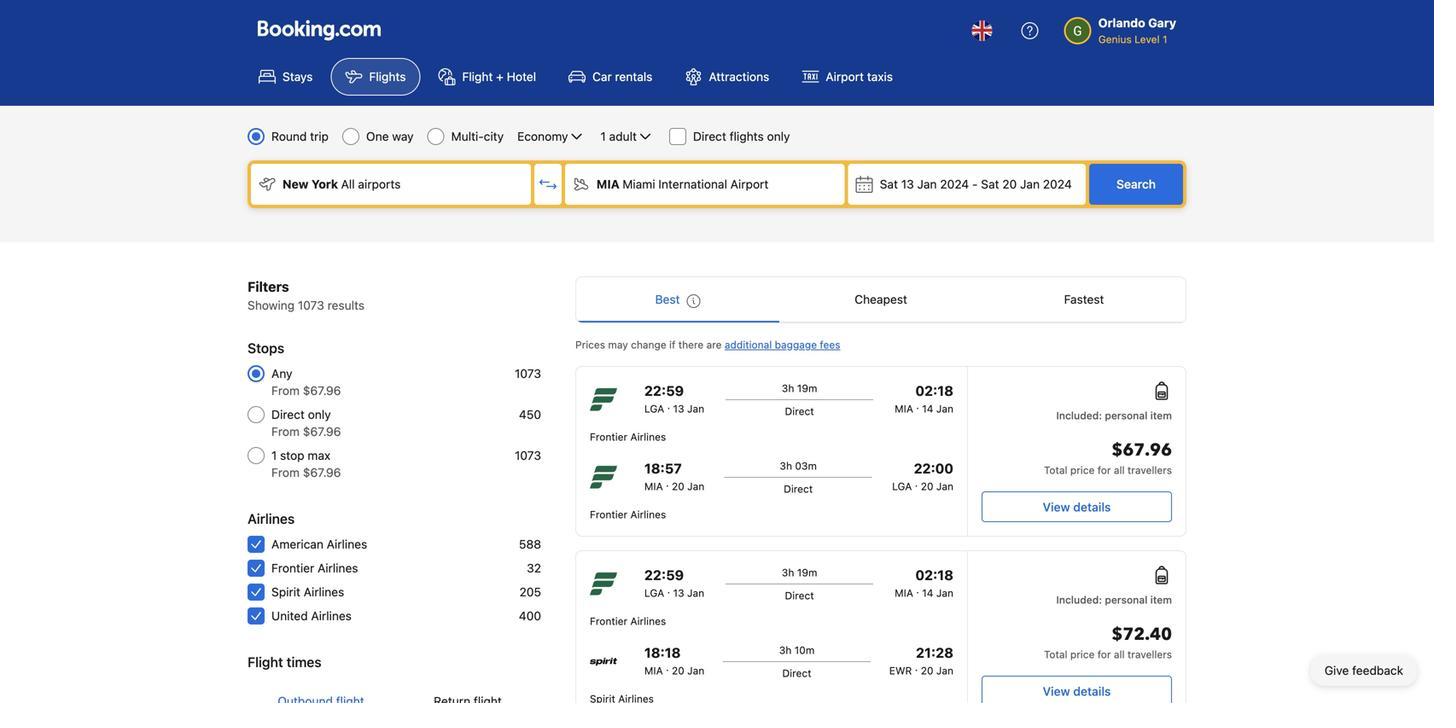Task type: locate. For each thing, give the bounding box(es) containing it.
0 vertical spatial included: personal item
[[1056, 410, 1172, 422]]

0 horizontal spatial only
[[308, 408, 331, 422]]

2 view details from the top
[[1043, 685, 1111, 699]]

attractions link
[[671, 58, 784, 96]]

view details button down $67.96 total price for all travellers
[[982, 492, 1172, 522]]

19m up 10m
[[797, 567, 817, 579]]

1 vertical spatial item
[[1151, 594, 1172, 606]]

price inside $67.96 total price for all travellers
[[1070, 464, 1095, 476]]

10m
[[795, 645, 815, 657]]

2 horizontal spatial 1
[[1163, 33, 1167, 45]]

all for $67.96
[[1114, 464, 1125, 476]]

1 22:59 lga . 13 jan from the top
[[644, 383, 704, 415]]

14
[[922, 403, 934, 415], [922, 587, 934, 599]]

mia down 18:18
[[644, 665, 663, 677]]

2 from from the top
[[271, 425, 300, 439]]

22:00
[[914, 461, 954, 477]]

direct down any from $67.96
[[271, 408, 305, 422]]

flight left "+"
[[462, 70, 493, 84]]

total inside $67.96 total price for all travellers
[[1044, 464, 1068, 476]]

0 vertical spatial for
[[1098, 464, 1111, 476]]

2 item from the top
[[1151, 594, 1172, 606]]

tab list
[[576, 277, 1186, 324], [248, 680, 541, 703]]

1 for from the top
[[1098, 464, 1111, 476]]

1 all from the top
[[1114, 464, 1125, 476]]

22:59 lga . 13 jan for $67.96
[[644, 383, 704, 415]]

. down 22:00
[[915, 477, 918, 489]]

1 3h 19m from the top
[[782, 382, 817, 394]]

1 vertical spatial price
[[1070, 649, 1095, 661]]

travellers inside $72.40 total price for all travellers
[[1128, 649, 1172, 661]]

included:
[[1056, 410, 1102, 422], [1056, 594, 1102, 606]]

1 included: personal item from the top
[[1056, 410, 1172, 422]]

19m for $72.40
[[797, 567, 817, 579]]

city
[[484, 129, 504, 143]]

0 vertical spatial from
[[271, 384, 300, 398]]

02:18 mia . 14 jan
[[895, 383, 954, 415], [895, 567, 954, 599]]

13 inside popup button
[[901, 177, 914, 191]]

1 vertical spatial 22:59 lga . 13 jan
[[644, 567, 704, 599]]

14 up 21:28
[[922, 587, 934, 599]]

0 vertical spatial view
[[1043, 500, 1070, 514]]

1 vertical spatial 22:59
[[644, 567, 684, 584]]

400
[[519, 609, 541, 623]]

1 vertical spatial 19m
[[797, 567, 817, 579]]

1 horizontal spatial flight
[[462, 70, 493, 84]]

for
[[1098, 464, 1111, 476], [1098, 649, 1111, 661]]

. right ewr
[[915, 662, 918, 674]]

18:18
[[644, 645, 681, 661]]

. inside 22:00 lga . 20 jan
[[915, 477, 918, 489]]

02:18
[[916, 383, 954, 399], [916, 567, 954, 584]]

20 for 21:28
[[921, 665, 934, 677]]

2 all from the top
[[1114, 649, 1125, 661]]

personal
[[1105, 410, 1148, 422], [1105, 594, 1148, 606]]

1 vertical spatial all
[[1114, 649, 1125, 661]]

details down $72.40 total price for all travellers
[[1073, 685, 1111, 699]]

0 vertical spatial 3h 19m
[[782, 382, 817, 394]]

lga
[[644, 403, 664, 415], [892, 481, 912, 493], [644, 587, 664, 599]]

0 vertical spatial travellers
[[1128, 464, 1172, 476]]

450
[[519, 408, 541, 422]]

1 view from the top
[[1043, 500, 1070, 514]]

0 vertical spatial view details button
[[982, 492, 1172, 522]]

1 view details button from the top
[[982, 492, 1172, 522]]

1 vertical spatial 1
[[601, 129, 606, 143]]

1 vertical spatial 3h 19m
[[782, 567, 817, 579]]

1 details from the top
[[1073, 500, 1111, 514]]

0 vertical spatial only
[[767, 129, 790, 143]]

1 vertical spatial view
[[1043, 685, 1070, 699]]

.
[[667, 400, 670, 411], [916, 400, 919, 411], [666, 477, 669, 489], [915, 477, 918, 489], [667, 584, 670, 596], [916, 584, 919, 596], [666, 662, 669, 674], [915, 662, 918, 674]]

total for $72.40
[[1044, 649, 1068, 661]]

3h 03m
[[780, 460, 817, 472]]

change
[[631, 339, 666, 351]]

one
[[366, 129, 389, 143]]

view details button
[[982, 492, 1172, 522], [982, 676, 1172, 703]]

1 horizontal spatial 2024
[[1043, 177, 1072, 191]]

2 travellers from the top
[[1128, 649, 1172, 661]]

filters
[[248, 279, 289, 295]]

0 vertical spatial 13
[[901, 177, 914, 191]]

0 vertical spatial item
[[1151, 410, 1172, 422]]

included: for $67.96
[[1056, 410, 1102, 422]]

miami
[[623, 177, 655, 191]]

22:59
[[644, 383, 684, 399], [644, 567, 684, 584]]

1 vertical spatial from
[[271, 425, 300, 439]]

1 left stop
[[271, 449, 277, 463]]

1 vertical spatial 14
[[922, 587, 934, 599]]

3h 19m up the 3h 10m in the bottom of the page
[[782, 567, 817, 579]]

all for $72.40
[[1114, 649, 1125, 661]]

22:59 for $67.96
[[644, 383, 684, 399]]

13
[[901, 177, 914, 191], [673, 403, 684, 415], [673, 587, 684, 599]]

2 vertical spatial 1
[[271, 449, 277, 463]]

0 vertical spatial tab list
[[576, 277, 1186, 324]]

frontier airlines
[[590, 431, 666, 443], [590, 509, 666, 521], [271, 561, 358, 575], [590, 616, 666, 627]]

0 horizontal spatial flight
[[248, 654, 283, 671]]

1 price from the top
[[1070, 464, 1095, 476]]

14 for $72.40
[[922, 587, 934, 599]]

0 vertical spatial 02:18 mia . 14 jan
[[895, 383, 954, 415]]

1 inside 1 stop max from $67.96
[[271, 449, 277, 463]]

20 down the 18:57
[[672, 481, 685, 493]]

airlines right american
[[327, 537, 367, 552]]

flight + hotel link
[[424, 58, 551, 96]]

20 inside 22:00 lga . 20 jan
[[921, 481, 934, 493]]

1 stop max from $67.96
[[271, 449, 341, 480]]

. down the 18:57
[[666, 477, 669, 489]]

13 for $67.96
[[673, 403, 684, 415]]

1 vertical spatial flight
[[248, 654, 283, 671]]

included: personal item up $67.96 total price for all travellers
[[1056, 410, 1172, 422]]

all
[[341, 177, 355, 191]]

1 vertical spatial lga
[[892, 481, 912, 493]]

1 vertical spatial included:
[[1056, 594, 1102, 606]]

from down stop
[[271, 466, 300, 480]]

view details for $67.96
[[1043, 500, 1111, 514]]

3h down the additional baggage fees 'link'
[[782, 382, 794, 394]]

airport left "taxis"
[[826, 70, 864, 84]]

0 vertical spatial flight
[[462, 70, 493, 84]]

from up stop
[[271, 425, 300, 439]]

0 horizontal spatial 2024
[[940, 177, 969, 191]]

2 view details button from the top
[[982, 676, 1172, 703]]

lga for $72.40
[[644, 587, 664, 599]]

$67.96 inside 1 stop max from $67.96
[[303, 466, 341, 480]]

3h 19m for $67.96
[[782, 382, 817, 394]]

0 vertical spatial 1
[[1163, 33, 1167, 45]]

2 details from the top
[[1073, 685, 1111, 699]]

may
[[608, 339, 628, 351]]

price
[[1070, 464, 1095, 476], [1070, 649, 1095, 661]]

only right flights
[[767, 129, 790, 143]]

mia up 22:00 lga . 20 jan
[[895, 403, 913, 415]]

0 vertical spatial view details
[[1043, 500, 1111, 514]]

2 vertical spatial 1073
[[515, 449, 541, 463]]

1 vertical spatial view details
[[1043, 685, 1111, 699]]

1 horizontal spatial sat
[[981, 177, 999, 191]]

airlines up 18:18
[[630, 616, 666, 627]]

details down $67.96 total price for all travellers
[[1073, 500, 1111, 514]]

2 02:18 mia . 14 jan from the top
[[895, 567, 954, 599]]

1 vertical spatial personal
[[1105, 594, 1148, 606]]

2 included: from the top
[[1056, 594, 1102, 606]]

3 from from the top
[[271, 466, 300, 480]]

0 vertical spatial personal
[[1105, 410, 1148, 422]]

2024 left search
[[1043, 177, 1072, 191]]

2 total from the top
[[1044, 649, 1068, 661]]

02:18 up 21:28
[[916, 567, 954, 584]]

1 vertical spatial 1073
[[515, 367, 541, 381]]

2 22:59 lga . 13 jan from the top
[[644, 567, 704, 599]]

2 19m from the top
[[797, 567, 817, 579]]

for inside $67.96 total price for all travellers
[[1098, 464, 1111, 476]]

only
[[767, 129, 790, 143], [308, 408, 331, 422]]

1 horizontal spatial tab list
[[576, 277, 1186, 324]]

0 horizontal spatial airport
[[731, 177, 769, 191]]

. down 18:18
[[666, 662, 669, 674]]

13 left -
[[901, 177, 914, 191]]

1 horizontal spatial 1
[[601, 129, 606, 143]]

0 vertical spatial all
[[1114, 464, 1125, 476]]

2 for from the top
[[1098, 649, 1111, 661]]

20
[[1003, 177, 1017, 191], [672, 481, 685, 493], [921, 481, 934, 493], [672, 665, 685, 677], [921, 665, 934, 677]]

0 vertical spatial airport
[[826, 70, 864, 84]]

results
[[328, 298, 365, 312]]

1073 down 450
[[515, 449, 541, 463]]

2 vertical spatial 13
[[673, 587, 684, 599]]

22:59 lga . 13 jan down if
[[644, 383, 704, 415]]

1 vertical spatial details
[[1073, 685, 1111, 699]]

0 vertical spatial included:
[[1056, 410, 1102, 422]]

1 view details from the top
[[1043, 500, 1111, 514]]

1 total from the top
[[1044, 464, 1068, 476]]

tab list containing best
[[576, 277, 1186, 324]]

personal up $72.40
[[1105, 594, 1148, 606]]

1 22:59 from the top
[[644, 383, 684, 399]]

only inside "direct only from $67.96"
[[308, 408, 331, 422]]

20 down 18:18
[[672, 665, 685, 677]]

details for $67.96
[[1073, 500, 1111, 514]]

1 vertical spatial 02:18 mia . 14 jan
[[895, 567, 954, 599]]

14 up 22:00
[[922, 403, 934, 415]]

filters showing 1073 results
[[248, 279, 365, 312]]

2 2024 from the left
[[1043, 177, 1072, 191]]

1 vertical spatial tab list
[[248, 680, 541, 703]]

21:28
[[916, 645, 954, 661]]

3h left 10m
[[779, 645, 792, 657]]

02:18 mia . 14 jan up 21:28
[[895, 567, 954, 599]]

international
[[659, 177, 727, 191]]

1 vertical spatial airport
[[731, 177, 769, 191]]

0 vertical spatial 14
[[922, 403, 934, 415]]

2 price from the top
[[1070, 649, 1095, 661]]

13 up 18:18
[[673, 587, 684, 599]]

2 22:59 from the top
[[644, 567, 684, 584]]

2 vertical spatial lga
[[644, 587, 664, 599]]

view details down $67.96 total price for all travellers
[[1043, 500, 1111, 514]]

2 02:18 from the top
[[916, 567, 954, 584]]

22:59 lga . 13 jan for $72.40
[[644, 567, 704, 599]]

$67.96 inside $67.96 total price for all travellers
[[1112, 439, 1172, 462]]

view down $72.40 total price for all travellers
[[1043, 685, 1070, 699]]

total for $67.96
[[1044, 464, 1068, 476]]

1 02:18 from the top
[[916, 383, 954, 399]]

1 left adult
[[601, 129, 606, 143]]

fees
[[820, 339, 840, 351]]

prices
[[575, 339, 605, 351]]

20 inside 18:57 mia . 20 jan
[[672, 481, 685, 493]]

sat 13 jan 2024 - sat 20 jan 2024 button
[[848, 164, 1086, 205]]

1 vertical spatial for
[[1098, 649, 1111, 661]]

0 vertical spatial total
[[1044, 464, 1068, 476]]

york
[[312, 177, 338, 191]]

airport taxis link
[[787, 58, 907, 96]]

18:57 mia . 20 jan
[[644, 461, 705, 493]]

for for $67.96
[[1098, 464, 1111, 476]]

spirit airlines
[[271, 585, 344, 599]]

feedback
[[1352, 664, 1404, 678]]

view details
[[1043, 500, 1111, 514], [1043, 685, 1111, 699]]

20 inside 18:18 mia . 20 jan
[[672, 665, 685, 677]]

+
[[496, 70, 504, 84]]

588
[[519, 537, 541, 552]]

new york all airports
[[283, 177, 401, 191]]

1
[[1163, 33, 1167, 45], [601, 129, 606, 143], [271, 449, 277, 463]]

20 for 18:18
[[672, 665, 685, 677]]

mia inside 18:57 mia . 20 jan
[[644, 481, 663, 493]]

for for $72.40
[[1098, 649, 1111, 661]]

1 vertical spatial travellers
[[1128, 649, 1172, 661]]

0 horizontal spatial sat
[[880, 177, 898, 191]]

1 personal from the top
[[1105, 410, 1148, 422]]

22:59 down if
[[644, 383, 684, 399]]

14 for $67.96
[[922, 403, 934, 415]]

one way
[[366, 129, 414, 143]]

13 up the 18:57
[[673, 403, 684, 415]]

20 down 21:28
[[921, 665, 934, 677]]

0 vertical spatial lga
[[644, 403, 664, 415]]

included: personal item for $72.40
[[1056, 594, 1172, 606]]

mia up 21:28 ewr . 20 jan
[[895, 587, 913, 599]]

21:28 ewr . 20 jan
[[889, 645, 954, 677]]

all inside $72.40 total price for all travellers
[[1114, 649, 1125, 661]]

20 right -
[[1003, 177, 1017, 191]]

stays
[[283, 70, 313, 84]]

2024 left -
[[940, 177, 969, 191]]

0 horizontal spatial tab list
[[248, 680, 541, 703]]

stops
[[248, 340, 284, 356]]

1 inside dropdown button
[[601, 129, 606, 143]]

02:18 mia . 14 jan up 22:00
[[895, 383, 954, 415]]

1 19m from the top
[[797, 382, 817, 394]]

flight times
[[248, 654, 322, 671]]

view details button for $67.96
[[982, 492, 1172, 522]]

1 vertical spatial 13
[[673, 403, 684, 415]]

$67.96
[[303, 384, 341, 398], [303, 425, 341, 439], [1112, 439, 1172, 462], [303, 466, 341, 480]]

2 included: personal item from the top
[[1056, 594, 1172, 606]]

mia down the 18:57
[[644, 481, 663, 493]]

view details for $72.40
[[1043, 685, 1111, 699]]

3h 19m for $72.40
[[782, 567, 817, 579]]

price for $67.96
[[1070, 464, 1095, 476]]

total inside $72.40 total price for all travellers
[[1044, 649, 1068, 661]]

any
[[271, 367, 292, 381]]

0 vertical spatial details
[[1073, 500, 1111, 514]]

showing
[[248, 298, 295, 312]]

personal up $67.96 total price for all travellers
[[1105, 410, 1148, 422]]

1 down gary
[[1163, 33, 1167, 45]]

best
[[655, 292, 680, 306]]

item up $67.96 total price for all travellers
[[1151, 410, 1172, 422]]

19m down baggage
[[797, 382, 817, 394]]

airlines
[[630, 431, 666, 443], [630, 509, 666, 521], [248, 511, 295, 527], [327, 537, 367, 552], [318, 561, 358, 575], [304, 585, 344, 599], [311, 609, 352, 623], [630, 616, 666, 627]]

lga for $67.96
[[644, 403, 664, 415]]

0 vertical spatial 19m
[[797, 382, 817, 394]]

1 vertical spatial 02:18
[[916, 567, 954, 584]]

view
[[1043, 500, 1070, 514], [1043, 685, 1070, 699]]

item
[[1151, 410, 1172, 422], [1151, 594, 1172, 606]]

1 vertical spatial total
[[1044, 649, 1068, 661]]

0 vertical spatial 22:59 lga . 13 jan
[[644, 383, 704, 415]]

details for $72.40
[[1073, 685, 1111, 699]]

. inside 21:28 ewr . 20 jan
[[915, 662, 918, 674]]

included: personal item up $72.40 total price for all travellers
[[1056, 594, 1172, 606]]

direct down the 3h 03m
[[784, 483, 813, 495]]

1 travellers from the top
[[1128, 464, 1172, 476]]

. up 21:28
[[916, 584, 919, 596]]

1 vertical spatial only
[[308, 408, 331, 422]]

1 horizontal spatial airport
[[826, 70, 864, 84]]

airport down flights
[[731, 177, 769, 191]]

$67.96 inside any from $67.96
[[303, 384, 341, 398]]

frontier airlines up 18:18
[[590, 616, 666, 627]]

all
[[1114, 464, 1125, 476], [1114, 649, 1125, 661]]

1 included: from the top
[[1056, 410, 1102, 422]]

adult
[[609, 129, 637, 143]]

0 vertical spatial 1073
[[298, 298, 324, 312]]

18:57
[[644, 461, 682, 477]]

airlines up the 18:57
[[630, 431, 666, 443]]

spirit
[[271, 585, 300, 599]]

0 vertical spatial 02:18
[[916, 383, 954, 399]]

1 02:18 mia . 14 jan from the top
[[895, 383, 954, 415]]

1 vertical spatial view details button
[[982, 676, 1172, 703]]

13 for $72.40
[[673, 587, 684, 599]]

included: up $72.40 total price for all travellers
[[1056, 594, 1102, 606]]

item up $72.40
[[1151, 594, 1172, 606]]

2 3h 19m from the top
[[782, 567, 817, 579]]

22:59 up 18:18
[[644, 567, 684, 584]]

0 vertical spatial 22:59
[[644, 383, 684, 399]]

2 vertical spatial from
[[271, 466, 300, 480]]

give
[[1325, 664, 1349, 678]]

price inside $72.40 total price for all travellers
[[1070, 649, 1095, 661]]

american airlines
[[271, 537, 367, 552]]

from inside "direct only from $67.96"
[[271, 425, 300, 439]]

view down $67.96 total price for all travellers
[[1043, 500, 1070, 514]]

only down any from $67.96
[[308, 408, 331, 422]]

direct
[[693, 129, 726, 143], [785, 406, 814, 417], [271, 408, 305, 422], [784, 483, 813, 495], [785, 590, 814, 602], [782, 668, 812, 680]]

1 14 from the top
[[922, 403, 934, 415]]

0 horizontal spatial 1
[[271, 449, 277, 463]]

0 vertical spatial price
[[1070, 464, 1095, 476]]

any from $67.96
[[271, 367, 341, 398]]

22:59 lga . 13 jan up 18:18
[[644, 567, 704, 599]]

20 down 22:00
[[921, 481, 934, 493]]

flight
[[462, 70, 493, 84], [248, 654, 283, 671]]

2 personal from the top
[[1105, 594, 1148, 606]]

mia inside 18:18 mia . 20 jan
[[644, 665, 663, 677]]

included: up $67.96 total price for all travellers
[[1056, 410, 1102, 422]]

$67.96 inside "direct only from $67.96"
[[303, 425, 341, 439]]

airport
[[826, 70, 864, 84], [731, 177, 769, 191]]

2 sat from the left
[[981, 177, 999, 191]]

flight left times
[[248, 654, 283, 671]]

travellers inside $67.96 total price for all travellers
[[1128, 464, 1172, 476]]

1 item from the top
[[1151, 410, 1172, 422]]

view details button down $72.40 total price for all travellers
[[982, 676, 1172, 703]]

3h 19m down baggage
[[782, 382, 817, 394]]

all inside $67.96 total price for all travellers
[[1114, 464, 1125, 476]]

booking.com logo image
[[258, 20, 381, 41], [258, 20, 381, 41]]

1 sat from the left
[[880, 177, 898, 191]]

cheapest
[[855, 292, 907, 306]]

20 inside 21:28 ewr . 20 jan
[[921, 665, 934, 677]]

level
[[1135, 33, 1160, 45]]

1 from from the top
[[271, 384, 300, 398]]

1073 up 450
[[515, 367, 541, 381]]

view details down $72.40 total price for all travellers
[[1043, 685, 1111, 699]]

for inside $72.40 total price for all travellers
[[1098, 649, 1111, 661]]

3h 19m
[[782, 382, 817, 394], [782, 567, 817, 579]]

20 for 18:57
[[672, 481, 685, 493]]

. inside 18:57 mia . 20 jan
[[666, 477, 669, 489]]

2 view from the top
[[1043, 685, 1070, 699]]

from down the any
[[271, 384, 300, 398]]

1073 left results
[[298, 298, 324, 312]]

there
[[678, 339, 704, 351]]

02:18 up 22:00
[[916, 383, 954, 399]]

2 14 from the top
[[922, 587, 934, 599]]

1 vertical spatial included: personal item
[[1056, 594, 1172, 606]]

frontier
[[590, 431, 628, 443], [590, 509, 628, 521], [271, 561, 314, 575], [590, 616, 628, 627]]



Task type: vqa. For each thing, say whether or not it's contained in the screenshot.
1 within popup button
yes



Task type: describe. For each thing, give the bounding box(es) containing it.
give feedback
[[1325, 664, 1404, 678]]

jan inside 18:57 mia . 20 jan
[[687, 481, 705, 493]]

frontier airlines down american airlines
[[271, 561, 358, 575]]

airlines up american
[[248, 511, 295, 527]]

22:00 lga . 20 jan
[[892, 461, 954, 493]]

view for $72.40
[[1043, 685, 1070, 699]]

flights
[[730, 129, 764, 143]]

ewr
[[889, 665, 912, 677]]

multi-city
[[451, 129, 504, 143]]

$72.40
[[1112, 623, 1172, 647]]

1 for 1 adult
[[601, 129, 606, 143]]

02:18 mia . 14 jan for $67.96
[[895, 383, 954, 415]]

3h 10m
[[779, 645, 815, 657]]

travellers for $72.40
[[1128, 649, 1172, 661]]

$67.96 total price for all travellers
[[1044, 439, 1172, 476]]

direct flights only
[[693, 129, 790, 143]]

orlando
[[1098, 16, 1145, 30]]

airlines down "spirit airlines"
[[311, 609, 352, 623]]

20 for 22:00
[[921, 481, 934, 493]]

united
[[271, 609, 308, 623]]

additional baggage fees link
[[725, 339, 840, 351]]

included: for $72.40
[[1056, 594, 1102, 606]]

genius
[[1098, 33, 1132, 45]]

. inside 18:18 mia . 20 jan
[[666, 662, 669, 674]]

multi-
[[451, 129, 484, 143]]

hotel
[[507, 70, 536, 84]]

. up 18:18
[[667, 584, 670, 596]]

rentals
[[615, 70, 653, 84]]

baggage
[[775, 339, 817, 351]]

flights
[[369, 70, 406, 84]]

. up 22:00
[[916, 400, 919, 411]]

search
[[1117, 177, 1156, 191]]

round
[[271, 129, 307, 143]]

direct down the 3h 10m in the bottom of the page
[[782, 668, 812, 680]]

1073 inside the filters showing 1073 results
[[298, 298, 324, 312]]

taxis
[[867, 70, 893, 84]]

direct only from $67.96
[[271, 408, 341, 439]]

additional
[[725, 339, 772, 351]]

1 adult button
[[599, 126, 656, 147]]

if
[[669, 339, 676, 351]]

airlines down american airlines
[[318, 561, 358, 575]]

give feedback button
[[1311, 656, 1417, 686]]

flight + hotel
[[462, 70, 536, 84]]

1 inside orlando gary genius level 1
[[1163, 33, 1167, 45]]

direct up the 3h 10m in the bottom of the page
[[785, 590, 814, 602]]

direct inside "direct only from $67.96"
[[271, 408, 305, 422]]

from inside any from $67.96
[[271, 384, 300, 398]]

19m for $67.96
[[797, 382, 817, 394]]

view details button for $72.40
[[982, 676, 1172, 703]]

02:18 for $72.40
[[916, 567, 954, 584]]

1 2024 from the left
[[940, 177, 969, 191]]

best image
[[687, 295, 700, 308]]

travellers for $67.96
[[1128, 464, 1172, 476]]

airlines up united airlines
[[304, 585, 344, 599]]

are
[[707, 339, 722, 351]]

18:18 mia . 20 jan
[[644, 645, 705, 677]]

lga inside 22:00 lga . 20 jan
[[892, 481, 912, 493]]

03m
[[795, 460, 817, 472]]

205
[[520, 585, 541, 599]]

flight for flight + hotel
[[462, 70, 493, 84]]

best button
[[576, 277, 779, 322]]

02:18 for $67.96
[[916, 383, 954, 399]]

car
[[593, 70, 612, 84]]

jan inside 18:18 mia . 20 jan
[[687, 665, 705, 677]]

personal for $72.40
[[1105, 594, 1148, 606]]

car rentals
[[593, 70, 653, 84]]

3h up the 3h 10m in the bottom of the page
[[782, 567, 794, 579]]

orlando gary genius level 1
[[1098, 16, 1176, 45]]

airports
[[358, 177, 401, 191]]

view for $67.96
[[1043, 500, 1070, 514]]

$72.40 total price for all travellers
[[1044, 623, 1172, 661]]

stays link
[[244, 58, 327, 96]]

frontier airlines down the 18:57
[[590, 509, 666, 521]]

economy
[[517, 129, 568, 143]]

attractions
[[709, 70, 769, 84]]

1 for 1 stop max from $67.96
[[271, 449, 277, 463]]

1073 for any from $67.96
[[515, 367, 541, 381]]

jan inside 22:00 lga . 20 jan
[[936, 481, 954, 493]]

1 horizontal spatial only
[[767, 129, 790, 143]]

car rentals link
[[554, 58, 667, 96]]

prices may change if there are additional baggage fees
[[575, 339, 840, 351]]

3h left 03m
[[780, 460, 792, 472]]

search button
[[1089, 164, 1183, 205]]

frontier airlines up the 18:57
[[590, 431, 666, 443]]

. down if
[[667, 400, 670, 411]]

round trip
[[271, 129, 329, 143]]

united airlines
[[271, 609, 352, 623]]

direct left flights
[[693, 129, 726, 143]]

way
[[392, 129, 414, 143]]

included: personal item for $67.96
[[1056, 410, 1172, 422]]

times
[[287, 654, 322, 671]]

airlines down 18:57 mia . 20 jan
[[630, 509, 666, 521]]

mia left the miami
[[597, 177, 620, 191]]

american
[[271, 537, 323, 552]]

stop
[[280, 449, 304, 463]]

item for $72.40
[[1151, 594, 1172, 606]]

airport taxis
[[826, 70, 893, 84]]

22:59 for $72.40
[[644, 567, 684, 584]]

jan inside 21:28 ewr . 20 jan
[[936, 665, 954, 677]]

mia miami international airport
[[597, 177, 769, 191]]

personal for $67.96
[[1105, 410, 1148, 422]]

max
[[308, 449, 331, 463]]

20 inside popup button
[[1003, 177, 1017, 191]]

cheapest button
[[779, 277, 983, 322]]

price for $72.40
[[1070, 649, 1095, 661]]

1073 for 1 stop max from $67.96
[[515, 449, 541, 463]]

32
[[527, 561, 541, 575]]

direct up the 3h 03m
[[785, 406, 814, 417]]

02:18 mia . 14 jan for $72.40
[[895, 567, 954, 599]]

from inside 1 stop max from $67.96
[[271, 466, 300, 480]]

-
[[972, 177, 978, 191]]

item for $67.96
[[1151, 410, 1172, 422]]

flight for flight times
[[248, 654, 283, 671]]

sat 13 jan 2024 - sat 20 jan 2024
[[880, 177, 1072, 191]]

1 adult
[[601, 129, 637, 143]]

new
[[283, 177, 309, 191]]

best image
[[687, 295, 700, 308]]

flights link
[[331, 58, 420, 96]]



